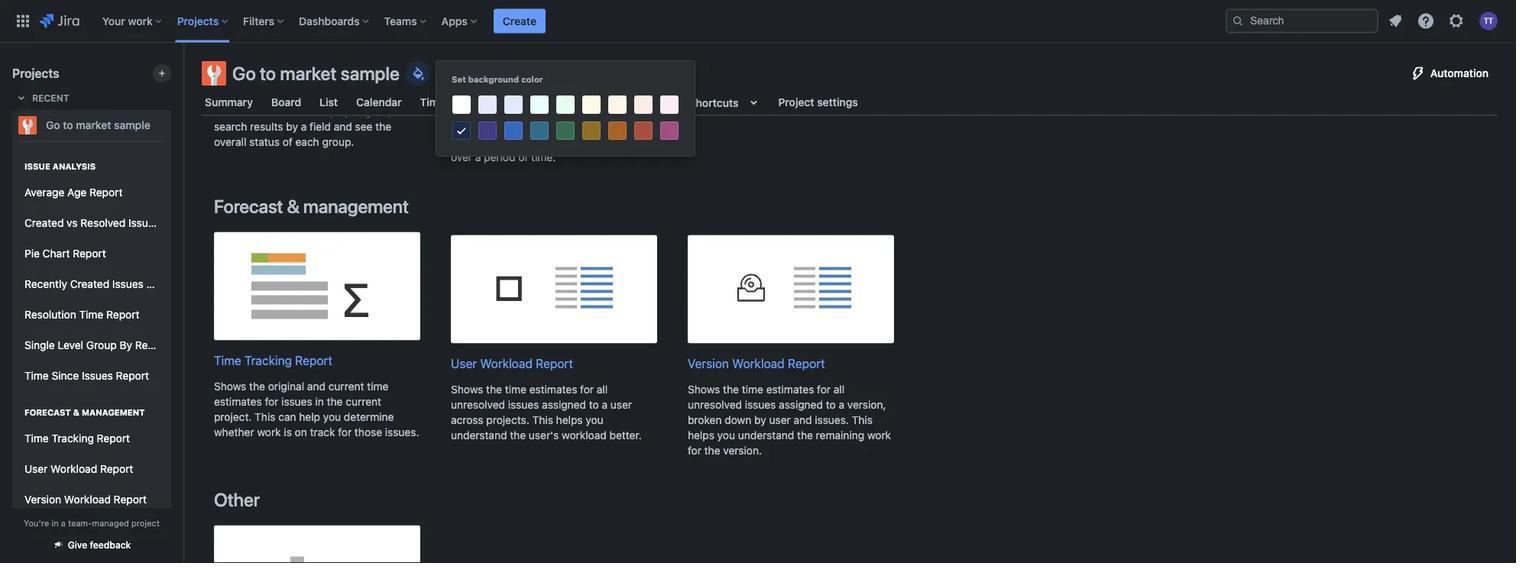 Task type: vqa. For each thing, say whether or not it's contained in the screenshot.
bottommost help
yes



Task type: describe. For each thing, give the bounding box(es) containing it.
pie
[[24, 247, 40, 260]]

teams
[[384, 15, 417, 27]]

helps inside shows the time estimates for all unresolved issues assigned to a version, broken down by user and issues. this helps you understand the remaining work for the version.
[[688, 429, 714, 442]]

1 horizontal spatial user
[[451, 357, 477, 371]]

1 horizontal spatial version workload report link
[[688, 236, 894, 373]]

shortcuts
[[689, 96, 739, 109]]

& inside group
[[73, 408, 79, 418]]

1 horizontal spatial go
[[232, 63, 256, 84]]

1 horizontal spatial forecast
[[214, 196, 283, 217]]

that
[[586, 105, 605, 118]]

you're in a team-managed project
[[24, 518, 160, 528]]

you inside shows issues grouped by a particular field for a filter. this helps you group search results by a field and see the overall status of each group.
[[345, 105, 362, 118]]

appswitcher icon image
[[14, 12, 32, 30]]

period
[[484, 151, 515, 164]]

green radio
[[554, 119, 577, 142]]

workload up down on the left of page
[[732, 357, 785, 371]]

many
[[451, 136, 477, 148]]

0 vertical spatial forecast & management
[[214, 196, 409, 217]]

pages
[[531, 96, 562, 109]]

issues link
[[577, 89, 616, 116]]

this inside shows issues grouped by a particular field for a filter. this helps you group search results by a field and see the overall status of each group.
[[291, 105, 312, 118]]

you inside shows the time estimates for all unresolved issues assigned to a version, broken down by user and issues. this helps you understand the remaining work for the version.
[[717, 429, 735, 442]]

for down original
[[265, 395, 278, 408]]

average age report
[[24, 186, 123, 199]]

background
[[468, 75, 519, 84]]

banner containing your work
[[0, 0, 1516, 43]]

filters button
[[239, 9, 290, 33]]

original
[[268, 380, 304, 393]]

go to market sample link
[[12, 110, 165, 141]]

0 vertical spatial tracking
[[244, 354, 292, 368]]

light red image
[[634, 96, 653, 114]]

search image
[[1232, 15, 1244, 27]]

resolution
[[24, 308, 76, 321]]

1 horizontal spatial time tracking report
[[214, 354, 332, 368]]

light magenta image
[[660, 96, 679, 114]]

was
[[451, 121, 470, 133]]

in inside "shows the original and current time estimates for issues in the current project. this can help you determine whether work is on track for those issues."
[[315, 395, 324, 408]]

tab list containing reports
[[193, 89, 1507, 116]]

group.
[[322, 136, 354, 148]]

settings
[[817, 96, 858, 109]]

issues up period
[[480, 136, 511, 148]]

track inside for a date field and project/filter, maps the issues against the date that the field was set. this can help you track how many issues were created, updated, etc, over a period of time.
[[583, 121, 609, 133]]

shows for time
[[214, 380, 246, 393]]

create project image
[[156, 67, 168, 79]]

version,
[[847, 399, 886, 411]]

chart
[[43, 247, 70, 260]]

workload up projects.
[[480, 357, 533, 371]]

apps
[[441, 15, 468, 27]]

user's
[[529, 429, 559, 442]]

understand inside shows the time estimates for all unresolved issues assigned to a version, broken down by user and issues. this helps you understand the remaining work for the version.
[[738, 429, 794, 442]]

average age report link
[[18, 177, 165, 208]]

0 horizontal spatial by
[[286, 121, 298, 133]]

project settings
[[778, 96, 858, 109]]

for left those
[[338, 426, 352, 439]]

1 horizontal spatial version
[[688, 357, 729, 371]]

down
[[725, 414, 751, 426]]

and inside for a date field and project/filter, maps the issues against the date that the field was set. this can help you track how many issues were created, updated, etc, over a period of time.
[[528, 90, 546, 103]]

light-magenta radio
[[658, 93, 681, 116]]

this inside shows the time estimates for all unresolved issues assigned to a user across projects. this helps you understand the user's workload better.
[[532, 414, 553, 426]]

version.
[[723, 444, 762, 457]]

helps inside shows the time estimates for all unresolved issues assigned to a user across projects. this helps you understand the user's workload better.
[[556, 414, 583, 426]]

for inside shows the time estimates for all unresolved issues assigned to a user across projects. this helps you understand the user's workload better.
[[580, 383, 594, 396]]

board link
[[268, 89, 304, 116]]

resolved
[[81, 217, 125, 229]]

better.
[[609, 429, 642, 442]]

white radio
[[450, 93, 473, 116]]

timeline
[[420, 96, 463, 109]]

group
[[86, 339, 117, 352]]

help inside for a date field and project/filter, maps the issues against the date that the field was set. this can help you track how many issues were created, updated, etc, over a period of time.
[[539, 121, 560, 133]]

results
[[250, 121, 283, 133]]

create button
[[493, 9, 546, 33]]

tracking inside group
[[52, 432, 94, 445]]

managed
[[92, 518, 129, 528]]

list link
[[316, 89, 341, 116]]

forms link
[[478, 89, 516, 116]]

this inside for a date field and project/filter, maps the issues against the date that the field was set. this can help you track how many issues were created, updated, etc, over a period of time.
[[494, 121, 515, 133]]

help image
[[1417, 12, 1435, 30]]

recently
[[24, 278, 67, 290]]

you inside for a date field and project/filter, maps the issues against the date that the field was set. this can help you track how many issues were created, updated, etc, over a period of time.
[[563, 121, 581, 133]]

work inside "shows the original and current time estimates for issues in the current project. this can help you determine whether work is on track for those issues."
[[257, 426, 281, 439]]

project.
[[214, 411, 252, 423]]

team-
[[68, 518, 92, 528]]

time tracking report inside group
[[24, 432, 130, 445]]

were
[[514, 136, 538, 148]]

other
[[214, 489, 260, 510]]

1 horizontal spatial version workload report
[[688, 357, 825, 371]]

issues inside shows the time estimates for all unresolved issues assigned to a user across projects. this helps you understand the user's workload better.
[[508, 399, 539, 411]]

light-orange radio
[[606, 93, 629, 116]]

1 vertical spatial user workload report link
[[18, 454, 165, 484]]

orange radio
[[606, 119, 629, 142]]

red radio
[[632, 119, 655, 142]]

light-purple radio
[[476, 93, 499, 116]]

apps button
[[437, 9, 483, 33]]

projects.
[[486, 414, 529, 426]]

give feedback button
[[43, 533, 140, 557]]

set
[[452, 75, 466, 84]]

notifications image
[[1386, 12, 1404, 30]]

light blue image
[[504, 96, 523, 114]]

yellow radio
[[580, 119, 603, 142]]

feedback
[[90, 540, 131, 551]]

by inside shows the time estimates for all unresolved issues assigned to a version, broken down by user and issues. this helps you understand the remaining work for the version.
[[754, 414, 766, 426]]

1 group from the top
[[18, 141, 196, 563]]

magenta radio
[[658, 119, 681, 142]]

estimates inside "shows the original and current time estimates for issues in the current project. this can help you determine whether work is on track for those issues."
[[214, 395, 262, 408]]

updated,
[[584, 136, 628, 148]]

is
[[284, 426, 292, 439]]

single level group by report link
[[18, 330, 168, 361]]

0 horizontal spatial go to market sample
[[46, 119, 150, 131]]

reports
[[631, 96, 671, 108]]

timeline link
[[417, 89, 466, 116]]

set background color
[[452, 75, 543, 84]]

board
[[271, 96, 301, 109]]

for up remaining
[[817, 383, 831, 396]]

single
[[24, 339, 55, 352]]

this inside shows the time estimates for all unresolved issues assigned to a version, broken down by user and issues. this helps you understand the remaining work for the version.
[[852, 414, 873, 426]]

unresolved for user
[[451, 399, 505, 411]]

assigned for user workload report
[[542, 399, 586, 411]]

see
[[355, 121, 372, 133]]

set background color image
[[409, 64, 427, 83]]

recently created issues report
[[24, 278, 180, 290]]

determine
[[344, 411, 394, 423]]

purple radio
[[476, 119, 499, 142]]

report inside "link"
[[89, 186, 123, 199]]

dark radio
[[450, 119, 473, 143]]

shows for version
[[688, 383, 720, 396]]

for
[[451, 90, 467, 103]]

you're
[[24, 518, 49, 528]]

time since issues report
[[24, 370, 149, 382]]

filters
[[243, 15, 274, 27]]

status
[[249, 136, 280, 148]]

light green image
[[556, 96, 575, 114]]

teal image
[[530, 121, 549, 140]]

issues inside "shows the original and current time estimates for issues in the current project. this can help you determine whether work is on track for those issues."
[[281, 395, 312, 408]]

issues inside the created vs resolved issues report link
[[128, 217, 160, 229]]

1 horizontal spatial user workload report link
[[451, 236, 657, 373]]

0 vertical spatial market
[[280, 63, 337, 84]]

analysis
[[53, 162, 96, 172]]

shows for user
[[451, 383, 483, 396]]

a up results
[[255, 105, 261, 118]]

single level group by report
[[24, 339, 168, 352]]

field down maps on the top
[[627, 105, 649, 118]]

1 horizontal spatial &
[[287, 196, 299, 217]]

shows issues grouped by a particular field for a filter. this helps you group search results by a field and see the overall status of each group.
[[214, 90, 398, 148]]

dashboards button
[[294, 9, 375, 33]]

a right over
[[475, 151, 481, 164]]

by
[[120, 339, 132, 352]]

version workload report link inside group
[[18, 484, 165, 515]]

1 vertical spatial user
[[24, 463, 48, 475]]

project
[[131, 518, 160, 528]]

to inside shows the time estimates for all unresolved issues assigned to a user across projects. this helps you understand the user's workload better.
[[589, 399, 599, 411]]

1 horizontal spatial created
[[70, 278, 109, 290]]

dark image
[[453, 122, 470, 141]]

recent
[[32, 92, 69, 103]]

against
[[504, 105, 539, 118]]

0 vertical spatial by
[[327, 90, 339, 103]]

average
[[24, 186, 64, 199]]

light yellow image
[[582, 96, 601, 114]]

to down recent
[[63, 119, 73, 131]]

your
[[102, 15, 125, 27]]

time inside "shows the original and current time estimates for issues in the current project. this can help you determine whether work is on track for those issues."
[[367, 380, 389, 393]]

0 vertical spatial current
[[328, 380, 364, 393]]

the inside shows issues grouped by a particular field for a filter. this helps you group search results by a field and see the overall status of each group.
[[375, 121, 391, 133]]

give feedback
[[68, 540, 131, 551]]

shows inside shows issues grouped by a particular field for a filter. this helps you group search results by a field and see the overall status of each group.
[[214, 90, 246, 103]]

user inside shows the time estimates for all unresolved issues assigned to a user across projects. this helps you understand the user's workload better.
[[610, 399, 632, 411]]

since
[[52, 370, 79, 382]]

all for version workload report
[[834, 383, 845, 396]]

issues inside issues link
[[580, 96, 613, 109]]

your work button
[[98, 9, 168, 33]]

project
[[778, 96, 814, 109]]

to up board
[[260, 63, 276, 84]]

blue image
[[504, 121, 523, 140]]

0 horizontal spatial created
[[24, 217, 64, 229]]

light-blue radio
[[502, 93, 525, 116]]



Task type: locate. For each thing, give the bounding box(es) containing it.
can inside for a date field and project/filter, maps the issues against the date that the field was set. this can help you track how many issues were created, updated, etc, over a period of time.
[[518, 121, 536, 133]]

1 vertical spatial time tracking report link
[[18, 423, 165, 454]]

for inside shows issues grouped by a particular field for a filter. this helps you group search results by a field and see the overall status of each group.
[[238, 105, 252, 118]]

shows the original and current time estimates for issues in the current project. this can help you determine whether work is on track for those issues.
[[214, 380, 419, 439]]

calendar
[[356, 96, 402, 109]]

issues. inside shows the time estimates for all unresolved issues assigned to a version, broken down by user and issues. this helps you understand the remaining work for the version.
[[815, 414, 849, 426]]

this inside "shows the original and current time estimates for issues in the current project. this can help you determine whether work is on track for those issues."
[[255, 411, 275, 423]]

estimates for version workload report
[[766, 383, 814, 396]]

shows up search
[[214, 90, 246, 103]]

unresolved up broken
[[688, 399, 742, 411]]

0 horizontal spatial version workload report
[[24, 493, 147, 506]]

forecast & management down 'time since issues report'
[[24, 408, 145, 418]]

0 horizontal spatial go
[[46, 119, 60, 131]]

can up were
[[518, 121, 536, 133]]

issues. right those
[[385, 426, 419, 439]]

1 vertical spatial help
[[299, 411, 320, 423]]

primary element
[[9, 0, 1226, 42]]

you
[[345, 105, 362, 118], [563, 121, 581, 133], [323, 411, 341, 423], [586, 414, 603, 426], [717, 429, 735, 442]]

can up is
[[278, 411, 296, 423]]

management down the time since issues report link
[[82, 408, 145, 418]]

group
[[18, 141, 196, 563], [18, 145, 196, 396], [18, 391, 165, 520]]

1 horizontal spatial assigned
[[779, 399, 823, 411]]

management
[[303, 196, 409, 217], [82, 408, 145, 418]]

filter.
[[263, 105, 288, 118]]

0 vertical spatial user workload report
[[451, 357, 573, 371]]

track down the that
[[583, 121, 609, 133]]

pie chart report
[[24, 247, 106, 260]]

remaining
[[816, 429, 864, 442]]

orange image
[[608, 121, 627, 140]]

group
[[365, 105, 394, 118]]

1 horizontal spatial user workload report
[[451, 357, 573, 371]]

1 vertical spatial user workload report
[[24, 463, 133, 475]]

2 horizontal spatial helps
[[688, 429, 714, 442]]

time tracking report up original
[[214, 354, 332, 368]]

broken
[[688, 414, 722, 426]]

group containing time tracking report
[[18, 391, 165, 520]]

shows up across
[[451, 383, 483, 396]]

2 group from the top
[[18, 145, 196, 396]]

1 horizontal spatial in
[[315, 395, 324, 408]]

create
[[503, 15, 536, 27]]

0 vertical spatial user
[[610, 399, 632, 411]]

for up search
[[238, 105, 252, 118]]

workload
[[562, 429, 607, 442]]

1 vertical spatial &
[[73, 408, 79, 418]]

project settings link
[[775, 89, 861, 116]]

0 horizontal spatial in
[[52, 518, 59, 528]]

you left "determine"
[[323, 411, 341, 423]]

0 horizontal spatial unresolved
[[451, 399, 505, 411]]

over
[[451, 151, 472, 164]]

shows
[[214, 90, 246, 103], [214, 380, 246, 393], [451, 383, 483, 396], [688, 383, 720, 396]]

1 vertical spatial forecast & management
[[24, 408, 145, 418]]

time up projects.
[[505, 383, 526, 396]]

go up summary
[[232, 63, 256, 84]]

management inside group
[[82, 408, 145, 418]]

time for user
[[505, 383, 526, 396]]

created
[[24, 217, 64, 229], [70, 278, 109, 290]]

help
[[539, 121, 560, 133], [299, 411, 320, 423]]

1 horizontal spatial go to market sample
[[232, 63, 400, 84]]

add to starred image
[[167, 116, 185, 134]]

search
[[214, 121, 247, 133]]

0 vertical spatial sample
[[341, 63, 400, 84]]

track inside "shows the original and current time estimates for issues in the current project. this can help you determine whether work is on track for those issues."
[[310, 426, 335, 439]]

a inside shows the time estimates for all unresolved issues assigned to a version, broken down by user and issues. this helps you understand the remaining work for the version.
[[839, 399, 844, 411]]

and inside shows the time estimates for all unresolved issues assigned to a version, broken down by user and issues. this helps you understand the remaining work for the version.
[[794, 414, 812, 426]]

estimates
[[529, 383, 577, 396], [766, 383, 814, 396], [214, 395, 262, 408]]

go down recent
[[46, 119, 60, 131]]

0 horizontal spatial track
[[310, 426, 335, 439]]

all inside shows the time estimates for all unresolved issues assigned to a user across projects. this helps you understand the user's workload better.
[[597, 383, 608, 396]]

1 vertical spatial time tracking report
[[24, 432, 130, 445]]

time up "determine"
[[367, 380, 389, 393]]

maps
[[615, 90, 641, 103]]

red image
[[634, 121, 653, 140]]

0 vertical spatial track
[[583, 121, 609, 133]]

0 horizontal spatial user
[[24, 463, 48, 475]]

0 horizontal spatial understand
[[451, 429, 507, 442]]

0 vertical spatial version workload report
[[688, 357, 825, 371]]

helps inside shows issues grouped by a particular field for a filter. this helps you group search results by a field and see the overall status of each group.
[[315, 105, 342, 118]]

go to market sample up grouped
[[232, 63, 400, 84]]

created vs resolved issues report link
[[18, 208, 196, 238]]

1 vertical spatial go to market sample
[[46, 119, 150, 131]]

1 vertical spatial helps
[[556, 414, 583, 426]]

you down down on the left of page
[[717, 429, 735, 442]]

light orange image
[[608, 96, 627, 114]]

2 vertical spatial helps
[[688, 429, 714, 442]]

1 vertical spatial of
[[518, 151, 528, 164]]

time inside shows the time estimates for all unresolved issues assigned to a version, broken down by user and issues. this helps you understand the remaining work for the version.
[[742, 383, 763, 396]]

sample up particular
[[341, 63, 400, 84]]

sidebar navigation image
[[167, 61, 200, 92]]

projects up sidebar navigation "icon"
[[177, 15, 219, 27]]

recently created issues report link
[[18, 269, 180, 300]]

can inside "shows the original and current time estimates for issues in the current project. this can help you determine whether work is on track for those issues."
[[278, 411, 296, 423]]

0 vertical spatial of
[[283, 136, 292, 148]]

work right your
[[128, 15, 153, 27]]

time tracking report down 'time since issues report'
[[24, 432, 130, 445]]

issues inside recently created issues report link
[[112, 278, 144, 290]]

a left version,
[[839, 399, 844, 411]]

1 horizontal spatial time tracking report link
[[214, 232, 420, 370]]

shows inside shows the time estimates for all unresolved issues assigned to a user across projects. this helps you understand the user's workload better.
[[451, 383, 483, 396]]

resolution time report link
[[18, 300, 165, 330]]

issues
[[580, 96, 613, 109], [128, 217, 160, 229], [112, 278, 144, 290], [82, 370, 113, 382]]

summary link
[[202, 89, 256, 116]]

of inside for a date field and project/filter, maps the issues against the date that the field was set. this can help you track how many issues were created, updated, etc, over a period of time.
[[518, 151, 528, 164]]

for
[[238, 105, 252, 118], [580, 383, 594, 396], [817, 383, 831, 396], [265, 395, 278, 408], [338, 426, 352, 439], [688, 444, 701, 457]]

a left team-
[[61, 518, 66, 528]]

of inside shows issues grouped by a particular field for a filter. this helps you group search results by a field and see the overall status of each group.
[[283, 136, 292, 148]]

this
[[291, 105, 312, 118], [494, 121, 515, 133], [255, 411, 275, 423], [532, 414, 553, 426], [852, 414, 873, 426]]

user inside shows the time estimates for all unresolved issues assigned to a version, broken down by user and issues. this helps you understand the remaining work for the version.
[[769, 414, 791, 426]]

your profile and settings image
[[1479, 12, 1498, 30]]

particular
[[351, 90, 398, 103]]

market
[[280, 63, 337, 84], [76, 119, 111, 131]]

issues inside the time since issues report link
[[82, 370, 113, 382]]

version workload report up team-
[[24, 493, 147, 506]]

0 horizontal spatial time tracking report link
[[18, 423, 165, 454]]

user right down on the left of page
[[769, 414, 791, 426]]

by
[[327, 90, 339, 103], [286, 121, 298, 133], [754, 414, 766, 426]]

project/filter,
[[549, 90, 612, 103]]

settings image
[[1447, 12, 1466, 30]]

market up grouped
[[280, 63, 337, 84]]

time for version
[[742, 383, 763, 396]]

2 all from the left
[[834, 383, 845, 396]]

0 vertical spatial management
[[303, 196, 409, 217]]

1 horizontal spatial can
[[518, 121, 536, 133]]

issues inside shows issues grouped by a particular field for a filter. this helps you group search results by a field and see the overall status of each group.
[[249, 90, 280, 103]]

age
[[67, 186, 87, 199]]

0 horizontal spatial &
[[73, 408, 79, 418]]

yellow image
[[582, 121, 601, 140]]

0 vertical spatial can
[[518, 121, 536, 133]]

version
[[688, 357, 729, 371], [24, 493, 61, 506]]

all inside shows the time estimates for all unresolved issues assigned to a version, broken down by user and issues. this helps you understand the remaining work for the version.
[[834, 383, 845, 396]]

helps
[[315, 105, 342, 118], [556, 414, 583, 426], [688, 429, 714, 442]]

overall
[[214, 136, 246, 148]]

and inside "shows the original and current time estimates for issues in the current project. this can help you determine whether work is on track for those issues."
[[307, 380, 325, 393]]

0 vertical spatial go to market sample
[[232, 63, 400, 84]]

user up better.
[[610, 399, 632, 411]]

shows inside shows the time estimates for all unresolved issues assigned to a version, broken down by user and issues. this helps you understand the remaining work for the version.
[[688, 383, 720, 396]]

light teal image
[[530, 96, 549, 114]]

you up see
[[345, 105, 362, 118]]

work down version,
[[867, 429, 891, 442]]

0 horizontal spatial user
[[610, 399, 632, 411]]

0 vertical spatial in
[[315, 395, 324, 408]]

issues inside shows the time estimates for all unresolved issues assigned to a version, broken down by user and issues. this helps you understand the remaining work for the version.
[[745, 399, 776, 411]]

0 vertical spatial help
[[539, 121, 560, 133]]

version workload report up down on the left of page
[[688, 357, 825, 371]]

dashboards
[[299, 15, 360, 27]]

1 horizontal spatial management
[[303, 196, 409, 217]]

and right original
[[307, 380, 325, 393]]

a right list
[[342, 90, 348, 103]]

1 horizontal spatial tracking
[[244, 354, 292, 368]]

estimates inside shows the time estimates for all unresolved issues assigned to a user across projects. this helps you understand the user's workload better.
[[529, 383, 577, 396]]

1 horizontal spatial time
[[505, 383, 526, 396]]

for down broken
[[688, 444, 701, 457]]

2 unresolved from the left
[[688, 399, 742, 411]]

forecast down 'since'
[[24, 408, 71, 418]]

time up down on the left of page
[[742, 383, 763, 396]]

projects up collapse recent projects icon
[[12, 66, 59, 81]]

blue radio
[[502, 119, 525, 142]]

1 vertical spatial forecast
[[24, 408, 71, 418]]

shows up project.
[[214, 380, 246, 393]]

summary
[[205, 96, 253, 109]]

automation
[[1430, 67, 1489, 79]]

a up the each
[[301, 121, 307, 133]]

user workload report up projects.
[[451, 357, 573, 371]]

forecast & management
[[214, 196, 409, 217], [24, 408, 145, 418]]

assigned up the workload
[[542, 399, 586, 411]]

light-red radio
[[632, 93, 655, 116]]

2 horizontal spatial time
[[742, 383, 763, 396]]

1 horizontal spatial help
[[539, 121, 560, 133]]

1 vertical spatial date
[[561, 105, 583, 118]]

a right for
[[470, 90, 476, 103]]

unresolved up across
[[451, 399, 505, 411]]

1 horizontal spatial sample
[[341, 63, 400, 84]]

you inside shows the time estimates for all unresolved issues assigned to a user across projects. this helps you understand the user's workload better.
[[586, 414, 603, 426]]

a inside shows the time estimates for all unresolved issues assigned to a user across projects. this helps you understand the user's workload better.
[[602, 399, 608, 411]]

light-teal radio
[[528, 93, 551, 116]]

field up against
[[503, 90, 525, 103]]

date down project/filter,
[[561, 105, 583, 118]]

color
[[521, 75, 543, 84]]

whether
[[214, 426, 254, 439]]

user workload report inside group
[[24, 463, 133, 475]]

pie chart report link
[[18, 238, 165, 269]]

of down were
[[518, 151, 528, 164]]

1 vertical spatial go
[[46, 119, 60, 131]]

understand up version.
[[738, 429, 794, 442]]

issues down original
[[281, 395, 312, 408]]

the
[[451, 105, 467, 118], [542, 105, 558, 118], [608, 105, 624, 118], [375, 121, 391, 133], [249, 380, 265, 393], [486, 383, 502, 396], [723, 383, 739, 396], [327, 395, 343, 408], [510, 429, 526, 442], [797, 429, 813, 442], [704, 444, 720, 457]]

list
[[320, 96, 338, 109]]

0 horizontal spatial helps
[[315, 105, 342, 118]]

0 horizontal spatial projects
[[12, 66, 59, 81]]

unresolved inside shows the time estimates for all unresolved issues assigned to a version, broken down by user and issues. this helps you understand the remaining work for the version.
[[688, 399, 742, 411]]

0 vertical spatial forecast
[[214, 196, 283, 217]]

and inside shows issues grouped by a particular field for a filter. this helps you group search results by a field and see the overall status of each group.
[[334, 121, 352, 133]]

of
[[283, 136, 292, 148], [518, 151, 528, 164]]

this right set. at left
[[494, 121, 515, 133]]

2 understand from the left
[[738, 429, 794, 442]]

assigned for version workload report
[[779, 399, 823, 411]]

work left is
[[257, 426, 281, 439]]

0 horizontal spatial can
[[278, 411, 296, 423]]

shortcuts button
[[686, 89, 766, 116]]

1 vertical spatial current
[[346, 395, 381, 408]]

each
[[295, 136, 319, 148]]

light-green radio
[[554, 93, 577, 116]]

all up the workload
[[597, 383, 608, 396]]

1 horizontal spatial understand
[[738, 429, 794, 442]]

0 vertical spatial helps
[[315, 105, 342, 118]]

light purple image
[[478, 96, 497, 114]]

by right down on the left of page
[[754, 414, 766, 426]]

0 vertical spatial user workload report link
[[451, 236, 657, 373]]

magenta image
[[660, 121, 679, 140]]

to up the workload
[[589, 399, 599, 411]]

1 horizontal spatial track
[[583, 121, 609, 133]]

collapse recent projects image
[[12, 89, 31, 107]]

user up you're
[[24, 463, 48, 475]]

1 vertical spatial in
[[52, 518, 59, 528]]

issues.
[[815, 414, 849, 426], [385, 426, 419, 439]]

0 horizontal spatial estimates
[[214, 395, 262, 408]]

understand down across
[[451, 429, 507, 442]]

automation button
[[1400, 61, 1498, 86]]

user
[[451, 357, 477, 371], [24, 463, 48, 475]]

2 assigned from the left
[[779, 399, 823, 411]]

date down background
[[479, 90, 501, 103]]

you up the created,
[[563, 121, 581, 133]]

shows the time estimates for all unresolved issues assigned to a user across projects. this helps you understand the user's workload better.
[[451, 383, 642, 442]]

workload up you're in a team-managed project
[[64, 493, 111, 506]]

1 understand from the left
[[451, 429, 507, 442]]

0 horizontal spatial market
[[76, 119, 111, 131]]

issues up filter.
[[249, 90, 280, 103]]

sample left the add to starred image
[[114, 119, 150, 131]]

you up the workload
[[586, 414, 603, 426]]

forecast & management down the each
[[214, 196, 409, 217]]

time.
[[531, 151, 556, 164]]

0 horizontal spatial version workload report link
[[18, 484, 165, 515]]

work inside shows the time estimates for all unresolved issues assigned to a version, broken down by user and issues. this helps you understand the remaining work for the version.
[[867, 429, 891, 442]]

projects inside dropdown button
[[177, 15, 219, 27]]

work inside popup button
[[128, 15, 153, 27]]

assigned inside shows the time estimates for all unresolved issues assigned to a version, broken down by user and issues. this helps you understand the remaining work for the version.
[[779, 399, 823, 411]]

tracking down 'since'
[[52, 432, 94, 445]]

0 horizontal spatial user workload report link
[[18, 454, 165, 484]]

helps down grouped
[[315, 105, 342, 118]]

all up remaining
[[834, 383, 845, 396]]

1 horizontal spatial market
[[280, 63, 337, 84]]

1 all from the left
[[597, 383, 608, 396]]

banner
[[0, 0, 1516, 43]]

1 horizontal spatial forecast & management
[[214, 196, 409, 217]]

to up remaining
[[826, 399, 836, 411]]

& down the each
[[287, 196, 299, 217]]

teal radio
[[528, 119, 551, 142]]

management down group.
[[303, 196, 409, 217]]

1 vertical spatial version workload report
[[24, 493, 147, 506]]

this down version,
[[852, 414, 873, 426]]

resolution time report
[[24, 308, 139, 321]]

automation image
[[1409, 64, 1427, 83]]

0 vertical spatial version workload report link
[[688, 236, 894, 373]]

1 horizontal spatial date
[[561, 105, 583, 118]]

green image
[[556, 121, 575, 140]]

jira image
[[40, 12, 79, 30], [40, 12, 79, 30]]

market inside go to market sample link
[[76, 119, 111, 131]]

and down "color"
[[528, 90, 546, 103]]

issue analysis
[[24, 162, 96, 172]]

time
[[367, 380, 389, 393], [505, 383, 526, 396], [742, 383, 763, 396]]

2 vertical spatial by
[[754, 414, 766, 426]]

this up user's
[[532, 414, 553, 426]]

a up the workload
[[602, 399, 608, 411]]

issues. up remaining
[[815, 414, 849, 426]]

go to market sample up "analysis"
[[46, 119, 150, 131]]

user workload report link
[[451, 236, 657, 373], [18, 454, 165, 484]]

user workload report
[[451, 357, 573, 371], [24, 463, 133, 475]]

created down pie chart report link
[[70, 278, 109, 290]]

unresolved
[[451, 399, 505, 411], [688, 399, 742, 411]]

time inside shows the time estimates for all unresolved issues assigned to a user across projects. this helps you understand the user's workload better.
[[505, 383, 526, 396]]

issues up set. at left
[[470, 105, 501, 118]]

teams button
[[379, 9, 432, 33]]

unresolved for version
[[688, 399, 742, 411]]

0 vertical spatial user
[[451, 357, 477, 371]]

1 vertical spatial projects
[[12, 66, 59, 81]]

0 horizontal spatial user workload report
[[24, 463, 133, 475]]

& down 'time since issues report'
[[73, 408, 79, 418]]

field up search
[[214, 105, 235, 118]]

forecast down status
[[214, 196, 283, 217]]

0 horizontal spatial date
[[479, 90, 501, 103]]

1 horizontal spatial helps
[[556, 414, 583, 426]]

this down grouped
[[291, 105, 312, 118]]

forecast inside group
[[24, 408, 71, 418]]

version workload report inside group
[[24, 493, 147, 506]]

Search field
[[1226, 9, 1378, 33]]

time tracking report link
[[214, 232, 420, 370], [18, 423, 165, 454]]

understand inside shows the time estimates for all unresolved issues assigned to a user across projects. this helps you understand the user's workload better.
[[451, 429, 507, 442]]

etc,
[[631, 136, 650, 148]]

workload up team-
[[51, 463, 97, 475]]

version inside group
[[24, 493, 61, 506]]

version workload report
[[688, 357, 825, 371], [24, 493, 147, 506]]

1 assigned from the left
[[542, 399, 586, 411]]

in
[[315, 395, 324, 408], [52, 518, 59, 528]]

unresolved inside shows the time estimates for all unresolved issues assigned to a user across projects. this helps you understand the user's workload better.
[[451, 399, 505, 411]]

assigned inside shows the time estimates for all unresolved issues assigned to a user across projects. this helps you understand the user's workload better.
[[542, 399, 586, 411]]

help inside "shows the original and current time estimates for issues in the current project. this can help you determine whether work is on track for those issues."
[[299, 411, 320, 423]]

and up group.
[[334, 121, 352, 133]]

shows inside "shows the original and current time estimates for issues in the current project. this can help you determine whether work is on track for those issues."
[[214, 380, 246, 393]]

0 horizontal spatial forecast & management
[[24, 408, 145, 418]]

helps up the workload
[[556, 414, 583, 426]]

shows the time estimates for all unresolved issues assigned to a version, broken down by user and issues. this helps you understand the remaining work for the version.
[[688, 383, 891, 457]]

estimates inside shows the time estimates for all unresolved issues assigned to a version, broken down by user and issues. this helps you understand the remaining work for the version.
[[766, 383, 814, 396]]

field up the each
[[310, 121, 331, 133]]

1 horizontal spatial estimates
[[529, 383, 577, 396]]

all for user workload report
[[597, 383, 608, 396]]

0 horizontal spatial tracking
[[52, 432, 94, 445]]

1 vertical spatial management
[[82, 408, 145, 418]]

to
[[260, 63, 276, 84], [63, 119, 73, 131], [589, 399, 599, 411], [826, 399, 836, 411]]

3 group from the top
[[18, 391, 165, 520]]

0 horizontal spatial work
[[128, 15, 153, 27]]

assigned up remaining
[[779, 399, 823, 411]]

1 unresolved from the left
[[451, 399, 505, 411]]

this right project.
[[255, 411, 275, 423]]

level
[[58, 339, 83, 352]]

tracking up original
[[244, 354, 292, 368]]

1 horizontal spatial user
[[769, 414, 791, 426]]

helps down broken
[[688, 429, 714, 442]]

current
[[328, 380, 364, 393], [346, 395, 381, 408]]

white image
[[452, 96, 471, 114]]

0 vertical spatial go
[[232, 63, 256, 84]]

created,
[[541, 136, 582, 148]]

user up across
[[451, 357, 477, 371]]

for up the workload
[[580, 383, 594, 396]]

1 vertical spatial version
[[24, 493, 61, 506]]

shows up broken
[[688, 383, 720, 396]]

report
[[89, 186, 123, 199], [162, 217, 196, 229], [73, 247, 106, 260], [146, 278, 180, 290], [106, 308, 139, 321], [135, 339, 168, 352], [295, 354, 332, 368], [536, 357, 573, 371], [788, 357, 825, 371], [116, 370, 149, 382], [97, 432, 130, 445], [100, 463, 133, 475], [114, 493, 147, 506]]

0 vertical spatial date
[[479, 90, 501, 103]]

to inside shows the time estimates for all unresolved issues assigned to a version, broken down by user and issues. this helps you understand the remaining work for the version.
[[826, 399, 836, 411]]

time tracking report
[[214, 354, 332, 368], [24, 432, 130, 445]]

issues. inside "shows the original and current time estimates for issues in the current project. this can help you determine whether work is on track for those issues."
[[385, 426, 419, 439]]

light-yellow radio
[[580, 93, 603, 116]]

0 horizontal spatial sample
[[114, 119, 150, 131]]

1 vertical spatial sample
[[114, 119, 150, 131]]

you inside "shows the original and current time estimates for issues in the current project. this can help you determine whether work is on track for those issues."
[[323, 411, 341, 423]]

issues up down on the left of page
[[745, 399, 776, 411]]

estimates for user workload report
[[529, 383, 577, 396]]

tab list
[[193, 89, 1507, 116]]

purple image
[[478, 121, 497, 140]]

1 vertical spatial user
[[769, 414, 791, 426]]



